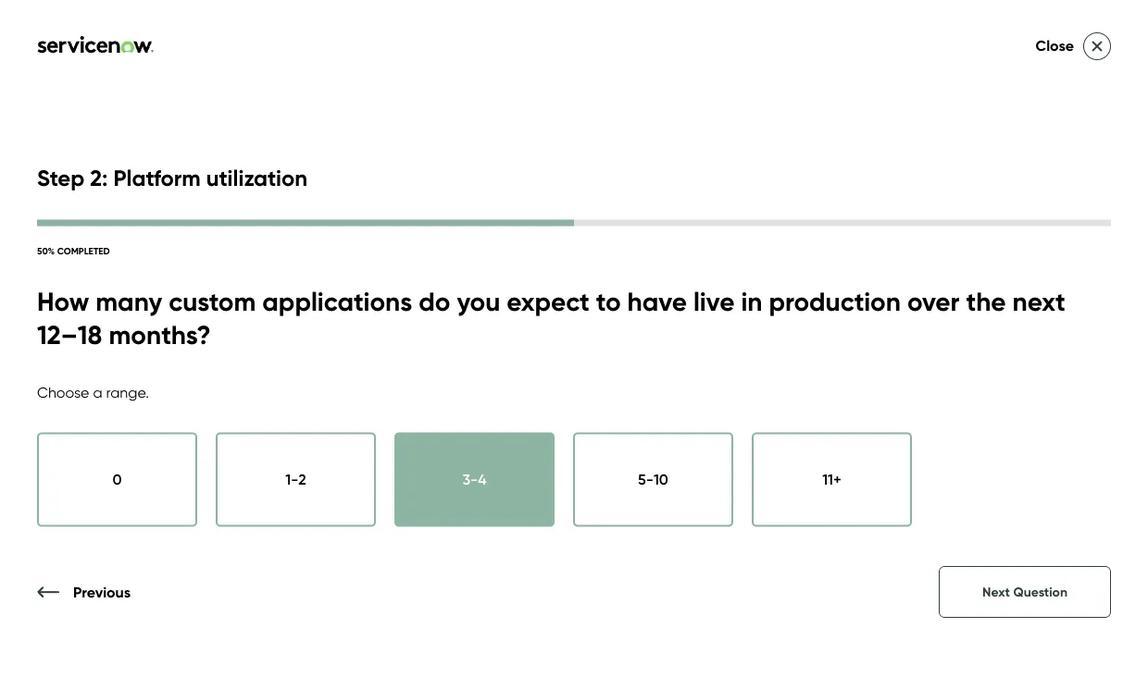 Task type: vqa. For each thing, say whether or not it's contained in the screenshot.
Explore Servicenow Impact
no



Task type: describe. For each thing, give the bounding box(es) containing it.
3-4
[[463, 471, 487, 489]]

a
[[93, 383, 102, 401]]

choose a range.
[[37, 383, 149, 401]]

find
[[1059, 436, 1084, 454]]

utilization
[[206, 164, 308, 192]]

50% completed
[[37, 245, 110, 257]]

team
[[933, 436, 970, 454]]

close
[[1036, 37, 1074, 55]]

completed
[[57, 245, 110, 257]]

3-
[[463, 471, 478, 489]]

in
[[741, 285, 763, 318]]

step 2: platform utilization
[[37, 164, 308, 192]]

12–18
[[37, 319, 102, 352]]

platform for 2:
[[113, 164, 201, 192]]

how many custom applications do you expect to have live in production over the next 12–18 months?
[[37, 285, 1066, 352]]

expect
[[507, 285, 590, 318]]

to inside use the platform team estimator to find out how m
[[1041, 436, 1055, 454]]

5-10
[[638, 471, 669, 489]]

10
[[654, 471, 669, 489]]

servicenow
[[817, 203, 1059, 258]]

servicenow plat
[[817, 203, 1148, 316]]

step
[[37, 164, 85, 192]]

4
[[478, 471, 487, 489]]

11+
[[822, 471, 842, 489]]

2:
[[90, 164, 108, 192]]

2
[[298, 471, 306, 489]]

use the platform team estimator to find out how m
[[817, 436, 1148, 476]]

the inside use the platform team estimator to find out how m
[[846, 436, 868, 454]]

1-2
[[285, 471, 306, 489]]

have
[[628, 285, 687, 318]]

how
[[37, 285, 89, 318]]

0
[[112, 471, 122, 489]]

plat
[[1070, 203, 1148, 258]]

over
[[907, 285, 960, 318]]

how
[[1114, 436, 1143, 454]]



Task type: locate. For each thing, give the bounding box(es) containing it.
choose
[[37, 383, 89, 401]]

next
[[1013, 285, 1066, 318]]

1 horizontal spatial to
[[1041, 436, 1055, 454]]

next
[[983, 585, 1010, 601]]

question
[[1014, 585, 1068, 601]]

do
[[419, 285, 450, 318]]

out
[[1088, 436, 1111, 454]]

0 horizontal spatial the
[[846, 436, 868, 454]]

months?
[[109, 319, 211, 352]]

the inside how many custom applications do you expect to have live in production over the next 12–18 months?
[[966, 285, 1006, 318]]

you
[[457, 285, 500, 318]]

1 vertical spatial platform
[[872, 436, 929, 454]]

custom
[[169, 285, 256, 318]]

0 horizontal spatial platform
[[113, 164, 201, 192]]

m
[[1146, 436, 1148, 454]]

to left find
[[1041, 436, 1055, 454]]

1-
[[285, 471, 298, 489]]

use
[[817, 436, 842, 454]]

50%
[[37, 245, 55, 257]]

platform right 2:
[[113, 164, 201, 192]]

the right use
[[846, 436, 868, 454]]

to
[[596, 285, 621, 318], [1041, 436, 1055, 454]]

live
[[694, 285, 735, 318]]

estimator
[[974, 436, 1037, 454]]

platform
[[113, 164, 201, 192], [872, 436, 929, 454]]

to inside how many custom applications do you expect to have live in production over the next 12–18 months?
[[596, 285, 621, 318]]

1 horizontal spatial platform
[[872, 436, 929, 454]]

0 vertical spatial platform
[[113, 164, 201, 192]]

previous
[[73, 583, 131, 601]]

0 horizontal spatial to
[[596, 285, 621, 318]]

to left have
[[596, 285, 621, 318]]

next question
[[983, 585, 1068, 601]]

1 vertical spatial to
[[1041, 436, 1055, 454]]

the
[[966, 285, 1006, 318], [846, 436, 868, 454]]

1 vertical spatial the
[[846, 436, 868, 454]]

platform for the
[[872, 436, 929, 454]]

production
[[769, 285, 901, 318]]

5-
[[638, 471, 654, 489]]

range.
[[106, 383, 149, 401]]

applications
[[262, 285, 412, 318]]

platform inside use the platform team estimator to find out how m
[[872, 436, 929, 454]]

platform left 'team'
[[872, 436, 929, 454]]

next question link
[[939, 567, 1111, 619]]

the right over
[[966, 285, 1006, 318]]

0 vertical spatial the
[[966, 285, 1006, 318]]

1 horizontal spatial the
[[966, 285, 1006, 318]]

many
[[96, 285, 162, 318]]

0 vertical spatial to
[[596, 285, 621, 318]]



